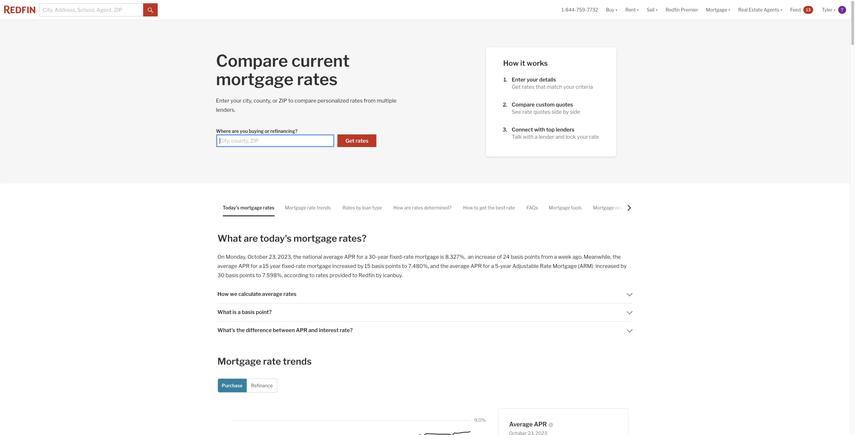 Task type: describe. For each thing, give the bounding box(es) containing it.
2023,
[[278, 254, 292, 260]]

that
[[536, 84, 546, 90]]

mortgage for mortgage news "link"
[[593, 205, 614, 211]]

details
[[539, 77, 556, 83]]

(arm)
[[578, 263, 593, 270]]

agents
[[764, 7, 779, 13]]

0 horizontal spatial fixed-
[[282, 263, 296, 270]]

basis right 24 on the bottom right of the page
[[511, 254, 523, 260]]

you
[[240, 128, 248, 134]]

redfin premier button
[[662, 0, 702, 20]]

compare for compare current mortgage rates
[[216, 51, 288, 71]]

a down october
[[259, 263, 262, 270]]

week
[[558, 254, 571, 260]]

on monday, october 23, 2023, the national average apr for a 30-year fixed-rate mortgage is 8.327%,  an increase of 24 basis points from a week ago. meanwhile, the average apr for a 15 year fixed-rate mortgage increased by 15 basis points to 7.480%, and the average apr for a 5-year adjustable rate mortgage (arm)  increased by 30 basis points to 7.598%, according to rates provided to redfin by icanbuy.
[[217, 254, 628, 279]]

meanwhile,
[[584, 254, 612, 260]]

redfin inside "on monday, october 23, 2023, the national average apr for a 30-year fixed-rate mortgage is 8.327%,  an increase of 24 basis points from a week ago. meanwhile, the average apr for a 15 year fixed-rate mortgage increased by 15 basis points to 7.480%, and the average apr for a 5-year adjustable rate mortgage (arm)  increased by 30 basis points to 7.598%, according to rates provided to redfin by icanbuy."
[[359, 273, 375, 279]]

1 horizontal spatial fixed-
[[390, 254, 404, 260]]

or for zip
[[272, 98, 278, 104]]

rates inside "on monday, october 23, 2023, the national average apr for a 30-year fixed-rate mortgage is 8.327%,  an increase of 24 basis points from a week ago. meanwhile, the average apr for a 15 year fixed-rate mortgage increased by 15 basis points to 7.480%, and the average apr for a 5-year adjustable rate mortgage (arm)  increased by 30 basis points to 7.598%, according to rates provided to redfin by icanbuy."
[[316, 273, 328, 279]]

rate inside mortgage rate trends link
[[307, 205, 316, 211]]

are for what
[[244, 233, 258, 244]]

sell
[[647, 7, 655, 13]]

your inside connect with top lenders talk with a lender and lock your rate
[[577, 134, 588, 140]]

county,
[[254, 98, 271, 104]]

point?
[[256, 309, 272, 316]]

mortgage inside "on monday, october 23, 2023, the national average apr for a 30-year fixed-rate mortgage is 8.327%,  an increase of 24 basis points from a week ago. meanwhile, the average apr for a 15 year fixed-rate mortgage increased by 15 basis points to 7.480%, and the average apr for a 5-year adjustable rate mortgage (arm)  increased by 30 basis points to 7.598%, according to rates provided to redfin by icanbuy."
[[553, 263, 577, 270]]

0 horizontal spatial for
[[251, 263, 258, 270]]

faqs
[[527, 205, 538, 211]]

or for refinancing?
[[265, 128, 269, 134]]

rates inside enter your details get rates that match your criteria
[[522, 84, 534, 90]]

compare
[[295, 98, 316, 104]]

real estate agents ▾
[[738, 7, 782, 13]]

23,
[[269, 254, 276, 260]]

1-844-759-7732
[[562, 7, 598, 13]]

user photo image
[[838, 6, 846, 14]]

buy ▾ button
[[602, 0, 621, 20]]

enter your city, county, or zip to compare personalized rates from multiple lenders.
[[216, 98, 398, 113]]

a left week
[[554, 254, 557, 260]]

mortgage ▾ button
[[702, 0, 734, 20]]

type
[[372, 205, 382, 211]]

tools
[[571, 205, 582, 211]]

mortgage for mortgage rate trends link
[[285, 205, 306, 211]]

30-
[[369, 254, 378, 260]]

how to get the best rate link
[[463, 200, 515, 216]]

on
[[217, 254, 225, 260]]

to right according
[[309, 273, 315, 279]]

best
[[496, 205, 505, 211]]

to right provided on the bottom of the page
[[352, 273, 357, 279]]

city,
[[243, 98, 252, 104]]

what are today's mortgage rates?
[[217, 233, 367, 244]]

the down 8.327%,
[[440, 263, 449, 270]]

▾ for mortgage ▾
[[728, 7, 730, 13]]

personalized
[[318, 98, 349, 104]]

2 horizontal spatial points
[[525, 254, 540, 260]]

mortgage for mortgage tools link
[[549, 205, 570, 211]]

average apr
[[509, 421, 547, 428]]

apr right 'between'
[[296, 328, 307, 334]]

redfin premier
[[666, 7, 698, 13]]

1 horizontal spatial for
[[356, 254, 363, 260]]

and inside "on monday, october 23, 2023, the national average apr for a 30-year fixed-rate mortgage is 8.327%,  an increase of 24 basis points from a week ago. meanwhile, the average apr for a 15 year fixed-rate mortgage increased by 15 basis points to 7.480%, and the average apr for a 5-year adjustable rate mortgage (arm)  increased by 30 basis points to 7.598%, according to rates provided to redfin by icanbuy."
[[430, 263, 439, 270]]

mortgage news link
[[593, 200, 627, 216]]

adjustable
[[512, 263, 539, 270]]

works
[[527, 59, 548, 67]]

where
[[216, 128, 231, 134]]

0 vertical spatial quotes
[[556, 102, 573, 108]]

rate inside compare custom quotes see rate quotes side by side
[[522, 109, 532, 115]]

purchase
[[222, 383, 243, 389]]

average
[[509, 421, 533, 428]]

mortgage news
[[593, 205, 627, 211]]

get rates
[[345, 138, 368, 144]]

▾ for sell ▾
[[656, 7, 658, 13]]

today's
[[223, 205, 239, 211]]

lenders
[[556, 127, 575, 133]]

of
[[497, 254, 502, 260]]

difference
[[246, 328, 272, 334]]

we
[[230, 291, 237, 298]]

0 vertical spatial with
[[534, 127, 545, 133]]

mortgage up purchase option
[[217, 356, 261, 367]]

to left 7.480%,
[[402, 263, 407, 270]]

from inside enter your city, county, or zip to compare personalized rates from multiple lenders.
[[364, 98, 376, 104]]

1 horizontal spatial year
[[378, 254, 388, 260]]

rent
[[625, 7, 636, 13]]

rent ▾ button
[[621, 0, 643, 20]]

next image
[[627, 205, 633, 211]]

to left 7.598%,
[[256, 273, 261, 279]]

what's
[[217, 328, 235, 334]]

by inside compare custom quotes see rate quotes side by side
[[563, 109, 569, 115]]

2 15 from the left
[[365, 263, 370, 270]]

rates
[[343, 205, 355, 211]]

monday,
[[226, 254, 246, 260]]

real estate agents ▾ link
[[738, 0, 782, 20]]

the right meanwhile, on the right of the page
[[613, 254, 621, 260]]

7.480%,
[[408, 263, 429, 270]]

it
[[520, 59, 525, 67]]

interest
[[319, 328, 339, 334]]

sell ▾
[[647, 7, 658, 13]]

what is a basis point?
[[217, 309, 272, 316]]

a inside connect with top lenders talk with a lender and lock your rate
[[535, 134, 538, 140]]

enter your details get rates that match your criteria
[[512, 77, 593, 90]]

how are rates determined?
[[393, 205, 452, 211]]

criteria
[[576, 84, 593, 90]]

compare custom quotes see rate quotes side by side
[[512, 102, 580, 115]]

759-
[[576, 7, 587, 13]]

how are rates determined? link
[[393, 200, 452, 216]]

rent ▾
[[625, 7, 639, 13]]

mortgage rate trends link
[[285, 200, 331, 216]]

faqs link
[[527, 200, 538, 216]]

tyler
[[822, 7, 833, 13]]

1 15 from the left
[[263, 263, 269, 270]]

custom
[[536, 102, 555, 108]]

the right get
[[488, 205, 495, 211]]

see
[[512, 109, 521, 115]]

8.327%,
[[445, 254, 465, 260]]

between
[[273, 328, 295, 334]]

rates inside button
[[356, 138, 368, 144]]

how for how it works
[[503, 59, 519, 67]]



Task type: locate. For each thing, give the bounding box(es) containing it.
0 horizontal spatial enter
[[216, 98, 229, 104]]

redfin inside button
[[666, 7, 680, 13]]

844-
[[566, 7, 576, 13]]

0 vertical spatial redfin
[[666, 7, 680, 13]]

loan
[[362, 205, 371, 211]]

quotes down custom
[[533, 109, 550, 115]]

7.598%,
[[262, 273, 283, 279]]

1 horizontal spatial or
[[272, 98, 278, 104]]

option group
[[217, 379, 277, 393]]

apr down monday,
[[238, 263, 250, 270]]

0 horizontal spatial increased
[[332, 263, 356, 270]]

option group containing purchase
[[217, 379, 277, 393]]

sell ▾ button
[[643, 0, 662, 20]]

or left the zip
[[272, 98, 278, 104]]

with down connect in the top of the page
[[523, 134, 533, 140]]

1 vertical spatial with
[[523, 134, 533, 140]]

1 horizontal spatial and
[[430, 263, 439, 270]]

compare inside the compare current mortgage rates
[[216, 51, 288, 71]]

submit search image
[[148, 7, 153, 13]]

increase
[[475, 254, 496, 260]]

top
[[546, 127, 555, 133]]

0 horizontal spatial or
[[265, 128, 269, 134]]

buy
[[606, 7, 614, 13]]

estate
[[749, 7, 763, 13]]

a left lender
[[535, 134, 538, 140]]

2 horizontal spatial for
[[483, 263, 490, 270]]

what for what are today's mortgage rates?
[[217, 233, 242, 244]]

provided
[[329, 273, 351, 279]]

buy ▾ button
[[606, 0, 617, 20]]

average
[[323, 254, 343, 260], [217, 263, 237, 270], [450, 263, 469, 270], [262, 291, 282, 298]]

0 vertical spatial or
[[272, 98, 278, 104]]

apr right average
[[534, 421, 547, 428]]

from up rate
[[541, 254, 553, 260]]

rate
[[540, 263, 551, 270]]

get
[[512, 84, 521, 90], [345, 138, 354, 144]]

apr
[[344, 254, 355, 260], [238, 263, 250, 270], [471, 263, 482, 270], [296, 328, 307, 334], [534, 421, 547, 428]]

to
[[288, 98, 293, 104], [474, 205, 478, 211], [402, 263, 407, 270], [256, 273, 261, 279], [309, 273, 315, 279], [352, 273, 357, 279]]

compare current mortgage rates
[[216, 51, 350, 89]]

mortgage inside the compare current mortgage rates
[[216, 69, 294, 89]]

your right lock
[[577, 134, 588, 140]]

1 vertical spatial is
[[232, 309, 237, 316]]

sell ▾ button
[[647, 0, 658, 20]]

2 ▾ from the left
[[637, 7, 639, 13]]

0 vertical spatial are
[[232, 128, 239, 134]]

0 horizontal spatial and
[[308, 328, 318, 334]]

1 vertical spatial from
[[541, 254, 553, 260]]

news
[[615, 205, 627, 211]]

how right the type
[[393, 205, 403, 211]]

side down custom
[[552, 109, 562, 115]]

▾ for tyler ▾
[[834, 7, 836, 13]]

fixed- down 2023,
[[282, 263, 296, 270]]

0 horizontal spatial trends
[[283, 356, 312, 367]]

13
[[806, 7, 811, 12]]

1 horizontal spatial 15
[[365, 263, 370, 270]]

are left you
[[232, 128, 239, 134]]

1 horizontal spatial redfin
[[666, 7, 680, 13]]

premier
[[681, 7, 698, 13]]

where are you buying or refinancing?
[[216, 128, 298, 134]]

what up what's
[[217, 309, 231, 316]]

lenders.
[[216, 107, 235, 113]]

2 horizontal spatial are
[[404, 205, 411, 211]]

1 what from the top
[[217, 233, 242, 244]]

mortgage inside today's mortgage rates link
[[240, 205, 262, 211]]

▾ right agents
[[780, 7, 782, 13]]

how left the it
[[503, 59, 519, 67]]

get inside enter your details get rates that match your criteria
[[512, 84, 521, 90]]

2 vertical spatial points
[[239, 273, 255, 279]]

mortgage up city,
[[216, 69, 294, 89]]

increased up provided on the bottom of the page
[[332, 263, 356, 270]]

1 horizontal spatial with
[[534, 127, 545, 133]]

rates by loan type
[[343, 205, 382, 211]]

mortgage up national
[[294, 233, 337, 244]]

enter for enter your city, county, or zip to compare personalized rates from multiple lenders.
[[216, 98, 229, 104]]

0 horizontal spatial compare
[[216, 51, 288, 71]]

0 vertical spatial and
[[555, 134, 565, 140]]

redfin
[[666, 7, 680, 13], [359, 273, 375, 279]]

determined?
[[424, 205, 452, 211]]

talk
[[512, 134, 522, 140]]

according
[[284, 273, 308, 279]]

and inside connect with top lenders talk with a lender and lock your rate
[[555, 134, 565, 140]]

points up adjustable
[[525, 254, 540, 260]]

▾ for buy ▾
[[615, 7, 617, 13]]

1-
[[562, 7, 566, 13]]

1 vertical spatial fixed-
[[282, 263, 296, 270]]

points up calculate
[[239, 273, 255, 279]]

for down increase
[[483, 263, 490, 270]]

rate inside how to get the best rate link
[[506, 205, 515, 211]]

connect
[[512, 127, 533, 133]]

side up lenders
[[570, 109, 580, 115]]

year up icanbuy.
[[378, 254, 388, 260]]

▾ for rent ▾
[[637, 7, 639, 13]]

1 horizontal spatial side
[[570, 109, 580, 115]]

rates inside the compare current mortgage rates
[[297, 69, 338, 89]]

mortgage for mortgage ▾ dropdown button
[[706, 7, 727, 13]]

compare for compare custom quotes see rate quotes side by side
[[512, 102, 535, 108]]

▾ right buy
[[615, 7, 617, 13]]

buy ▾
[[606, 7, 617, 13]]

lender
[[539, 134, 554, 140]]

2 what from the top
[[217, 309, 231, 316]]

and right 7.480%,
[[430, 263, 439, 270]]

mortgage
[[216, 69, 294, 89], [240, 205, 262, 211], [294, 233, 337, 244], [415, 254, 439, 260], [307, 263, 331, 270]]

apr down an
[[471, 263, 482, 270]]

0 vertical spatial what
[[217, 233, 242, 244]]

the
[[488, 205, 495, 211], [293, 254, 301, 260], [613, 254, 621, 260], [440, 263, 449, 270], [236, 328, 245, 334]]

is left 8.327%,
[[440, 254, 444, 260]]

national
[[302, 254, 322, 260]]

how for how are rates determined?
[[393, 205, 403, 211]]

15 down 30-
[[365, 263, 370, 270]]

multiple
[[377, 98, 397, 104]]

1 vertical spatial and
[[430, 263, 439, 270]]

what up monday,
[[217, 233, 242, 244]]

0 horizontal spatial year
[[270, 263, 281, 270]]

Refinance radio
[[246, 379, 277, 393]]

rates inside enter your city, county, or zip to compare personalized rates from multiple lenders.
[[350, 98, 363, 104]]

1 vertical spatial get
[[345, 138, 354, 144]]

quotes right custom
[[556, 102, 573, 108]]

mortgage tools
[[549, 205, 582, 211]]

connect with top lenders talk with a lender and lock your rate
[[512, 127, 599, 140]]

mortgage ▾
[[706, 7, 730, 13]]

1 horizontal spatial compare
[[512, 102, 535, 108]]

average up provided on the bottom of the page
[[323, 254, 343, 260]]

0 vertical spatial mortgage rate trends
[[285, 205, 331, 211]]

mortgage up what are today's mortgage rates?
[[285, 205, 306, 211]]

for
[[356, 254, 363, 260], [251, 263, 258, 270], [483, 263, 490, 270]]

how for how to get the best rate
[[463, 205, 473, 211]]

from inside "on monday, october 23, 2023, the national average apr for a 30-year fixed-rate mortgage is 8.327%,  an increase of 24 basis points from a week ago. meanwhile, the average apr for a 15 year fixed-rate mortgage increased by 15 basis points to 7.480%, and the average apr for a 5-year adjustable rate mortgage (arm)  increased by 30 basis points to 7.598%, according to rates provided to redfin by icanbuy."
[[541, 254, 553, 260]]

0 horizontal spatial get
[[345, 138, 354, 144]]

real
[[738, 7, 748, 13]]

your left city,
[[231, 98, 242, 104]]

to inside enter your city, county, or zip to compare personalized rates from multiple lenders.
[[288, 98, 293, 104]]

to right the zip
[[288, 98, 293, 104]]

enter up lenders.
[[216, 98, 229, 104]]

1 horizontal spatial is
[[440, 254, 444, 260]]

City, Address, School, Agent, ZIP search field
[[39, 3, 143, 16]]

0 vertical spatial fixed-
[[390, 254, 404, 260]]

1 vertical spatial compare
[[512, 102, 535, 108]]

redfin left the premier
[[666, 7, 680, 13]]

1 vertical spatial trends
[[283, 356, 312, 367]]

how we calculate average rates
[[217, 291, 296, 298]]

zip
[[279, 98, 287, 104]]

the right what's
[[236, 328, 245, 334]]

mortgage up 7.480%,
[[415, 254, 439, 260]]

a left '5-'
[[491, 263, 494, 270]]

average down 7.598%,
[[262, 291, 282, 298]]

0 horizontal spatial side
[[552, 109, 562, 115]]

0 horizontal spatial with
[[523, 134, 533, 140]]

mortgage down national
[[307, 263, 331, 270]]

average down on
[[217, 263, 237, 270]]

get
[[479, 205, 487, 211]]

rent ▾ button
[[625, 0, 639, 20]]

are for where
[[232, 128, 239, 134]]

2 horizontal spatial and
[[555, 134, 565, 140]]

0 horizontal spatial are
[[232, 128, 239, 134]]

0 vertical spatial is
[[440, 254, 444, 260]]

year down 24 on the bottom right of the page
[[500, 263, 511, 270]]

or inside enter your city, county, or zip to compare personalized rates from multiple lenders.
[[272, 98, 278, 104]]

year down the 23,
[[270, 263, 281, 270]]

how left we
[[217, 291, 229, 298]]

fixed- up icanbuy.
[[390, 254, 404, 260]]

▾ right rent
[[637, 7, 639, 13]]

is down we
[[232, 309, 237, 316]]

enter for enter your details get rates that match your criteria
[[512, 77, 526, 83]]

apr down the rates?
[[344, 254, 355, 260]]

your right match
[[563, 84, 574, 90]]

october
[[247, 254, 268, 260]]

0 vertical spatial trends
[[317, 205, 331, 211]]

rate inside connect with top lenders talk with a lender and lock your rate
[[589, 134, 599, 140]]

how left get
[[463, 205, 473, 211]]

current
[[291, 51, 350, 71]]

0 horizontal spatial redfin
[[359, 273, 375, 279]]

or right buying
[[265, 128, 269, 134]]

1 vertical spatial are
[[404, 205, 411, 211]]

basis left point?
[[242, 309, 255, 316]]

icanbuy.
[[383, 273, 403, 279]]

how to get the best rate
[[463, 205, 515, 211]]

7732
[[587, 7, 598, 13]]

1 vertical spatial enter
[[216, 98, 229, 104]]

1 horizontal spatial are
[[244, 233, 258, 244]]

2 vertical spatial are
[[244, 233, 258, 244]]

match
[[547, 84, 562, 90]]

▾ right sell
[[656, 7, 658, 13]]

what's the difference between apr and interest rate?
[[217, 328, 353, 334]]

▾ right the tyler
[[834, 7, 836, 13]]

with up lender
[[534, 127, 545, 133]]

1 horizontal spatial get
[[512, 84, 521, 90]]

Purchase radio
[[217, 379, 247, 393]]

redfin down 30-
[[359, 273, 375, 279]]

2 side from the left
[[570, 109, 580, 115]]

15 up 7.598%,
[[263, 263, 269, 270]]

a left 30-
[[365, 254, 367, 260]]

5-
[[495, 263, 500, 270]]

2 increased from the left
[[596, 263, 620, 270]]

1 vertical spatial or
[[265, 128, 269, 134]]

0 vertical spatial points
[[525, 254, 540, 260]]

your inside enter your city, county, or zip to compare personalized rates from multiple lenders.
[[231, 98, 242, 104]]

compare inside compare custom quotes see rate quotes side by side
[[512, 102, 535, 108]]

City, county, ZIP search field
[[216, 134, 335, 148]]

and left interest
[[308, 328, 318, 334]]

today's mortgage rates link
[[223, 200, 274, 216]]

1-844-759-7732 link
[[562, 7, 598, 13]]

1 vertical spatial mortgage rate trends
[[217, 356, 312, 367]]

1 vertical spatial quotes
[[533, 109, 550, 115]]

how for how we calculate average rates
[[217, 291, 229, 298]]

enter inside enter your details get rates that match your criteria
[[512, 77, 526, 83]]

basis right 30
[[226, 273, 238, 279]]

mortgage inside "link"
[[593, 205, 614, 211]]

points up icanbuy.
[[385, 263, 401, 270]]

your up 'that'
[[527, 77, 538, 83]]

1 increased from the left
[[332, 263, 356, 270]]

▾ left real
[[728, 7, 730, 13]]

0 horizontal spatial points
[[239, 273, 255, 279]]

mortgage
[[706, 7, 727, 13], [285, 205, 306, 211], [549, 205, 570, 211], [593, 205, 614, 211], [553, 263, 577, 270], [217, 356, 261, 367]]

get rates button
[[337, 134, 377, 148]]

basis down 30-
[[372, 263, 384, 270]]

24
[[503, 254, 510, 260]]

3 ▾ from the left
[[656, 7, 658, 13]]

are left the determined?
[[404, 205, 411, 211]]

lock
[[566, 134, 576, 140]]

6 ▾ from the left
[[834, 7, 836, 13]]

for down october
[[251, 263, 258, 270]]

1 vertical spatial what
[[217, 309, 231, 316]]

mortgage right today's
[[240, 205, 262, 211]]

2 vertical spatial and
[[308, 328, 318, 334]]

get inside button
[[345, 138, 354, 144]]

4 ▾ from the left
[[728, 7, 730, 13]]

2 horizontal spatial year
[[500, 263, 511, 270]]

1 vertical spatial points
[[385, 263, 401, 270]]

increased down meanwhile, on the right of the page
[[596, 263, 620, 270]]

enter down the it
[[512, 77, 526, 83]]

from left multiple
[[364, 98, 376, 104]]

0 horizontal spatial 15
[[263, 263, 269, 270]]

enter inside enter your city, county, or zip to compare personalized rates from multiple lenders.
[[216, 98, 229, 104]]

to left get
[[474, 205, 478, 211]]

rate?
[[340, 328, 353, 334]]

1 horizontal spatial enter
[[512, 77, 526, 83]]

is inside "on monday, october 23, 2023, the national average apr for a 30-year fixed-rate mortgage is 8.327%,  an increase of 24 basis points from a week ago. meanwhile, the average apr for a 15 year fixed-rate mortgage increased by 15 basis points to 7.480%, and the average apr for a 5-year adjustable rate mortgage (arm)  increased by 30 basis points to 7.598%, according to rates provided to redfin by icanbuy."
[[440, 254, 444, 260]]

mortgage left tools
[[549, 205, 570, 211]]

15
[[263, 263, 269, 270], [365, 263, 370, 270]]

0 vertical spatial get
[[512, 84, 521, 90]]

0 horizontal spatial is
[[232, 309, 237, 316]]

to inside how to get the best rate link
[[474, 205, 478, 211]]

feed
[[790, 7, 801, 13]]

and down lenders
[[555, 134, 565, 140]]

the right 2023,
[[293, 254, 301, 260]]

mortgage left real
[[706, 7, 727, 13]]

mortgage down week
[[553, 263, 577, 270]]

0 horizontal spatial quotes
[[533, 109, 550, 115]]

0 vertical spatial compare
[[216, 51, 288, 71]]

average down 8.327%,
[[450, 263, 469, 270]]

are for how
[[404, 205, 411, 211]]

ago.
[[573, 254, 583, 260]]

today's
[[260, 233, 292, 244]]

1 horizontal spatial points
[[385, 263, 401, 270]]

compare
[[216, 51, 288, 71], [512, 102, 535, 108]]

mortgage inside dropdown button
[[706, 7, 727, 13]]

are up october
[[244, 233, 258, 244]]

5 ▾ from the left
[[780, 7, 782, 13]]

rates by loan type link
[[343, 200, 382, 216]]

for left 30-
[[356, 254, 363, 260]]

buying
[[249, 128, 264, 134]]

and
[[555, 134, 565, 140], [430, 263, 439, 270], [308, 328, 318, 334]]

▾
[[615, 7, 617, 13], [637, 7, 639, 13], [656, 7, 658, 13], [728, 7, 730, 13], [780, 7, 782, 13], [834, 7, 836, 13]]

1 horizontal spatial quotes
[[556, 102, 573, 108]]

0 vertical spatial enter
[[512, 77, 526, 83]]

how it works
[[503, 59, 548, 67]]

are
[[232, 128, 239, 134], [404, 205, 411, 211], [244, 233, 258, 244]]

0 vertical spatial from
[[364, 98, 376, 104]]

1 horizontal spatial trends
[[317, 205, 331, 211]]

1 horizontal spatial increased
[[596, 263, 620, 270]]

1 ▾ from the left
[[615, 7, 617, 13]]

what for what is a basis point?
[[217, 309, 231, 316]]

mortgage left the news
[[593, 205, 614, 211]]

1 horizontal spatial from
[[541, 254, 553, 260]]

0 horizontal spatial from
[[364, 98, 376, 104]]

rates
[[297, 69, 338, 89], [522, 84, 534, 90], [350, 98, 363, 104], [356, 138, 368, 144], [263, 205, 274, 211], [412, 205, 423, 211], [316, 273, 328, 279], [283, 291, 296, 298]]

a down calculate
[[238, 309, 241, 316]]

1 side from the left
[[552, 109, 562, 115]]

refinance
[[251, 383, 273, 389]]

1 vertical spatial redfin
[[359, 273, 375, 279]]

mortgage rate trends
[[285, 205, 331, 211], [217, 356, 312, 367]]



Task type: vqa. For each thing, say whether or not it's contained in the screenshot.
Ft. to the bottom
no



